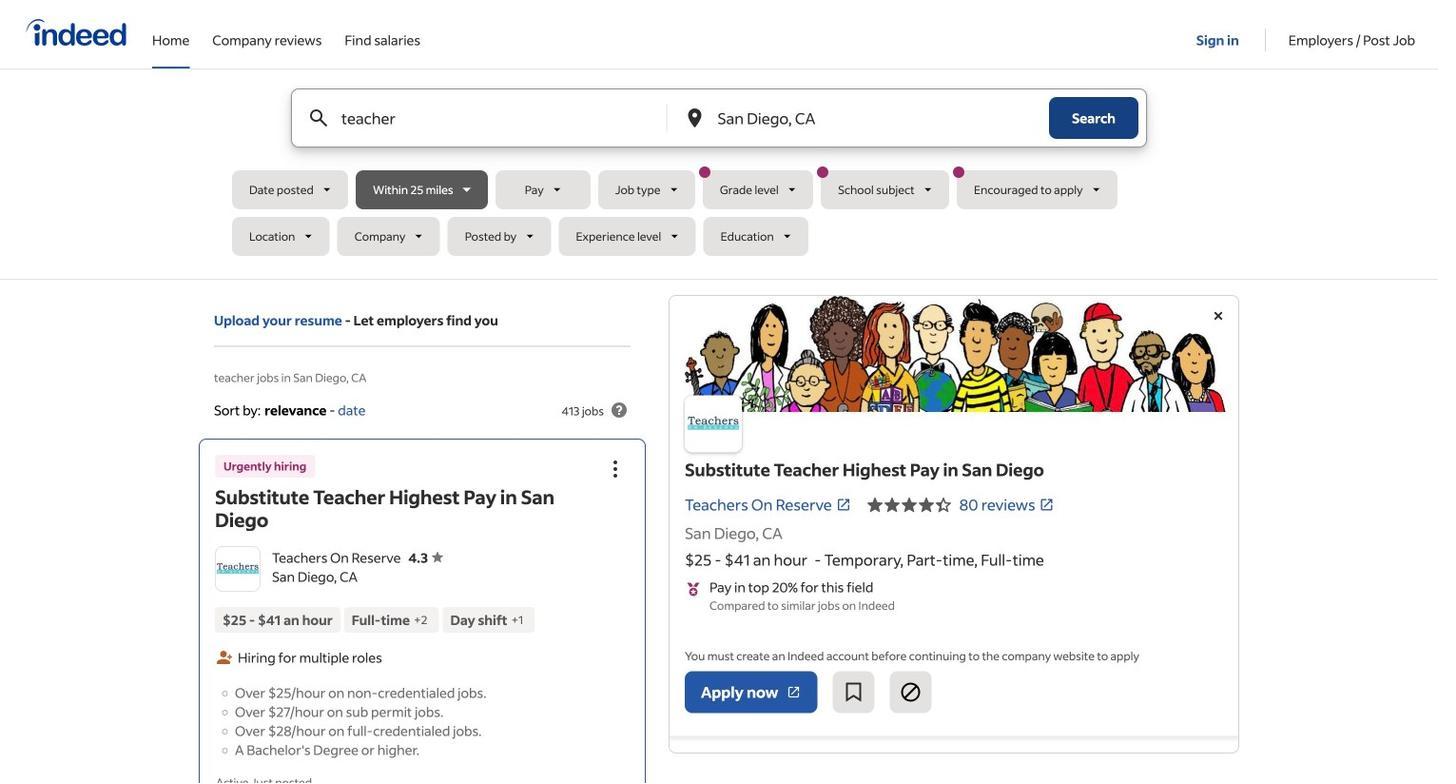 Task type: vqa. For each thing, say whether or not it's contained in the screenshot.
menu within the search box
no



Task type: locate. For each thing, give the bounding box(es) containing it.
teachers on reserve (opens in a new tab) image
[[836, 497, 851, 512]]

teachers on reserve logo image
[[670, 296, 1239, 412], [685, 395, 742, 452]]

4.3 out of 5 stars. link to 80 reviews company ratings (opens in a new tab) image
[[1040, 497, 1055, 512]]

apply now (opens in a new tab) image
[[786, 685, 802, 700]]

Edit location text field
[[714, 89, 1011, 147]]

not interested image
[[899, 681, 922, 704]]

None search field
[[232, 88, 1206, 264]]

save this job image
[[842, 681, 865, 704]]

company logo image
[[216, 547, 260, 591]]

search: Job title, keywords, or company text field
[[338, 89, 635, 147]]



Task type: describe. For each thing, give the bounding box(es) containing it.
job actions for substitute teacher highest pay in san diego is collapsed image
[[604, 457, 627, 480]]

help icon image
[[608, 399, 631, 421]]

4.3 out of 5 stars image
[[867, 493, 952, 516]]

4.3 out of five stars rating image
[[409, 549, 443, 566]]

close job details image
[[1207, 304, 1230, 327]]



